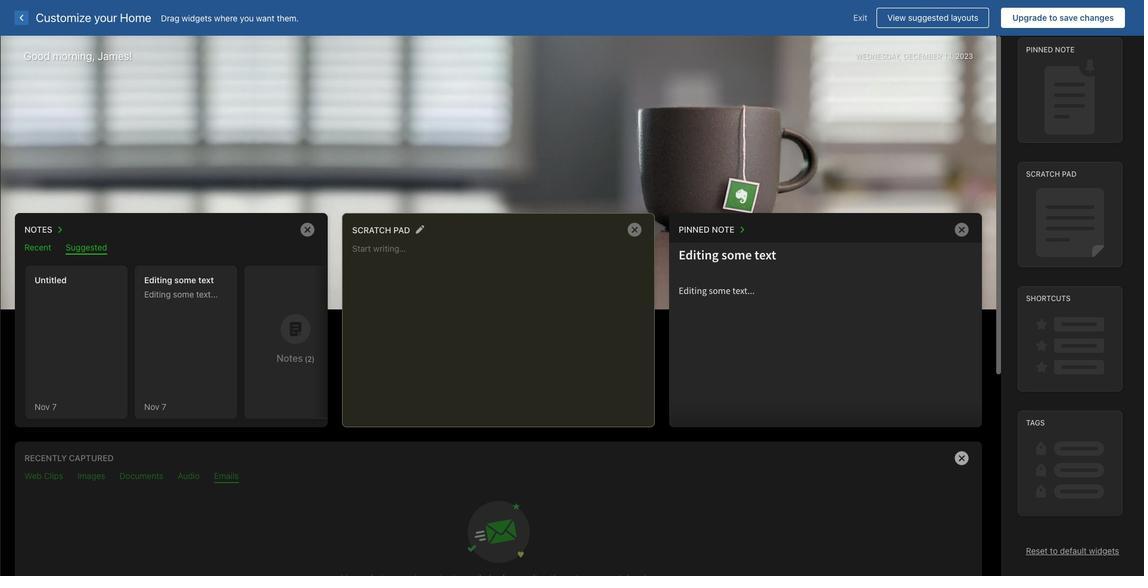 Task type: locate. For each thing, give the bounding box(es) containing it.
them.
[[277, 13, 299, 23]]

widgets
[[182, 13, 212, 23], [1089, 547, 1120, 557]]

customize your home
[[36, 11, 151, 24]]

1 vertical spatial to
[[1050, 547, 1058, 557]]

0 horizontal spatial remove image
[[623, 218, 647, 242]]

scratch pad
[[1026, 170, 1077, 179], [352, 225, 410, 235]]

to left the save
[[1049, 13, 1058, 23]]

0 horizontal spatial scratch
[[352, 225, 391, 235]]

scratch inside button
[[352, 225, 391, 235]]

upgrade to save changes button
[[1002, 8, 1125, 28]]

note
[[1055, 45, 1075, 54]]

1 horizontal spatial widgets
[[1089, 547, 1120, 557]]

2 remove image from the left
[[950, 218, 974, 242]]

1 horizontal spatial remove image
[[950, 218, 974, 242]]

0 vertical spatial to
[[1049, 13, 1058, 23]]

your
[[94, 11, 117, 24]]

scratch
[[1026, 170, 1060, 179], [352, 225, 391, 235]]

pad inside button
[[394, 225, 410, 235]]

layouts
[[951, 13, 979, 23]]

1 vertical spatial remove image
[[950, 447, 974, 471]]

0 vertical spatial scratch pad
[[1026, 170, 1077, 179]]

1 horizontal spatial pad
[[1062, 170, 1077, 179]]

widgets right default
[[1089, 547, 1120, 557]]

0 vertical spatial widgets
[[182, 13, 212, 23]]

to
[[1049, 13, 1058, 23], [1050, 547, 1058, 557]]

2023
[[956, 52, 973, 60]]

1 horizontal spatial scratch
[[1026, 170, 1060, 179]]

changes
[[1080, 13, 1114, 23]]

0 horizontal spatial remove image
[[296, 218, 319, 242]]

0 vertical spatial remove image
[[296, 218, 319, 242]]

reset
[[1026, 547, 1048, 557]]

widgets right the drag
[[182, 13, 212, 23]]

0 horizontal spatial widgets
[[182, 13, 212, 23]]

edit widget title image
[[416, 225, 425, 234]]

1 horizontal spatial scratch pad
[[1026, 170, 1077, 179]]

view suggested layouts button
[[877, 8, 990, 28]]

0 vertical spatial pad
[[1062, 170, 1077, 179]]

to inside button
[[1049, 13, 1058, 23]]

drag
[[161, 13, 179, 23]]

0 horizontal spatial pad
[[394, 225, 410, 235]]

morning,
[[53, 50, 95, 63]]

suggested
[[908, 13, 949, 23]]

remove image
[[296, 218, 319, 242], [950, 447, 974, 471]]

0 horizontal spatial scratch pad
[[352, 225, 410, 235]]

1 vertical spatial scratch pad
[[352, 225, 410, 235]]

pad
[[1062, 170, 1077, 179], [394, 225, 410, 235]]

to right "reset"
[[1050, 547, 1058, 557]]

upgrade to save changes
[[1013, 13, 1114, 23]]

1 vertical spatial pad
[[394, 225, 410, 235]]

pinned
[[1026, 45, 1053, 54]]

remove image
[[623, 218, 647, 242], [950, 218, 974, 242]]

exit button
[[845, 8, 877, 28]]

default
[[1060, 547, 1087, 557]]

customize
[[36, 11, 91, 24]]

1 horizontal spatial remove image
[[950, 447, 974, 471]]

want
[[256, 13, 275, 23]]

1 vertical spatial scratch
[[352, 225, 391, 235]]



Task type: vqa. For each thing, say whether or not it's contained in the screenshot.
'Note'
yes



Task type: describe. For each thing, give the bounding box(es) containing it.
scratch pad button
[[352, 222, 410, 238]]

home
[[120, 11, 151, 24]]

to for upgrade
[[1049, 13, 1058, 23]]

0 vertical spatial scratch
[[1026, 170, 1060, 179]]

tags
[[1026, 419, 1045, 428]]

exit
[[854, 13, 868, 23]]

december
[[903, 52, 942, 60]]

13,
[[944, 52, 954, 60]]

good
[[24, 50, 50, 63]]

view
[[888, 13, 906, 23]]

to for reset
[[1050, 547, 1058, 557]]

good morning, james!
[[24, 50, 132, 63]]

reset to default widgets
[[1026, 547, 1120, 557]]

upgrade
[[1013, 13, 1047, 23]]

shortcuts
[[1026, 295, 1071, 304]]

view suggested layouts
[[888, 13, 979, 23]]

you
[[240, 13, 254, 23]]

1 vertical spatial widgets
[[1089, 547, 1120, 557]]

1 remove image from the left
[[623, 218, 647, 242]]

drag widgets where you want them.
[[161, 13, 299, 23]]

wednesday, december 13, 2023
[[855, 52, 973, 60]]

pinned note
[[1026, 45, 1075, 54]]

save
[[1060, 13, 1078, 23]]

where
[[214, 13, 238, 23]]

wednesday,
[[855, 52, 901, 60]]

james!
[[98, 50, 132, 63]]

reset to default widgets button
[[1026, 547, 1120, 557]]



